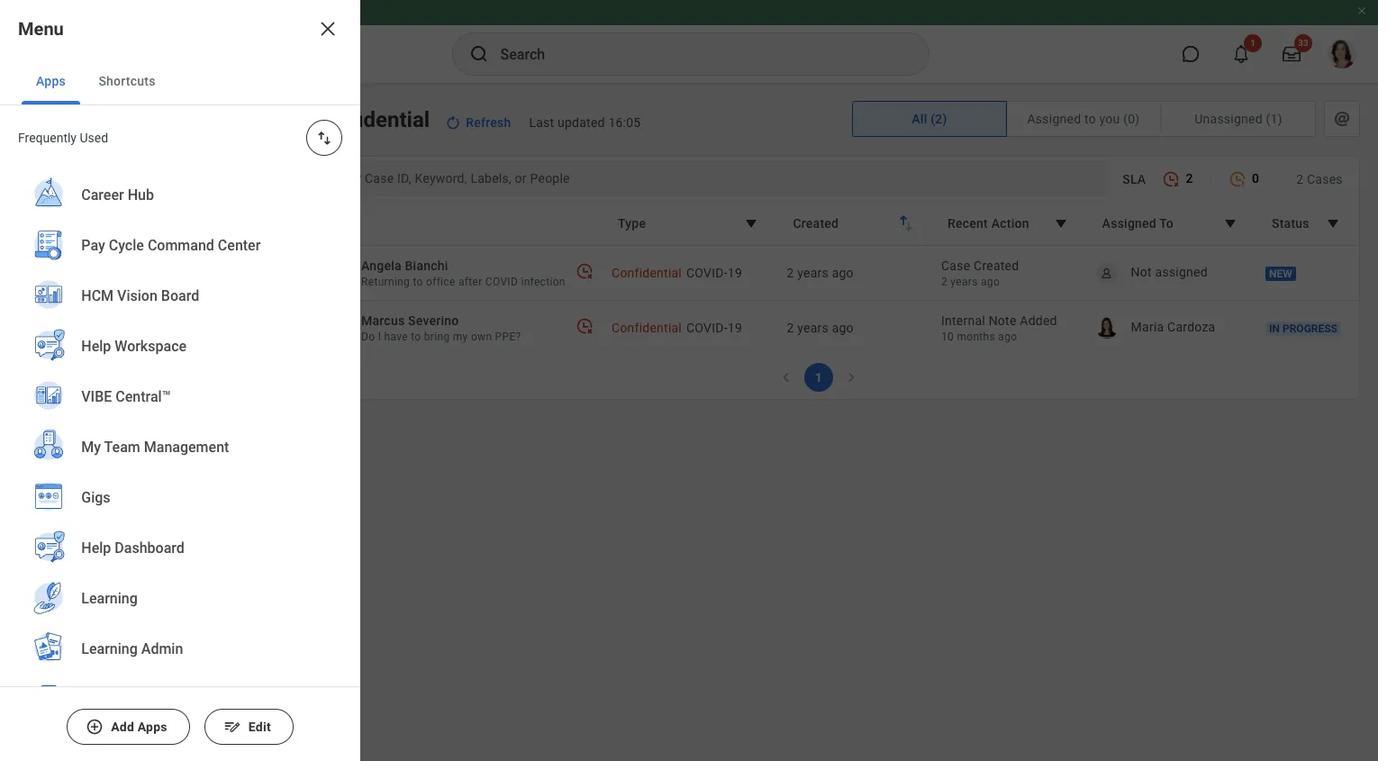 Task type: vqa. For each thing, say whether or not it's contained in the screenshot.
Digital
no



Task type: describe. For each thing, give the bounding box(es) containing it.
contact card matrix manager image for time off & leave
[[18, 350, 40, 371]]

create
[[65, 661, 103, 676]]

new
[[1270, 268, 1293, 281]]

do
[[361, 331, 375, 343]]

years inside case created 2 years ago
[[951, 276, 978, 288]]

2 inside 2 button
[[1186, 171, 1193, 186]]

to inside "marcus severino do i have to bring my own ppe?"
[[411, 331, 421, 343]]

pay cycle command center link
[[22, 221, 339, 273]]

added
[[1020, 314, 1058, 328]]

chevron right image
[[223, 715, 245, 736]]

angela bianchi returning to office after covid infection
[[361, 259, 566, 288]]

caret down image for assigned to
[[1220, 213, 1242, 234]]

dashboard
[[114, 540, 184, 557]]

caret down image for recent action
[[1050, 213, 1072, 234]]

covid
[[486, 276, 518, 288]]

created inside button
[[793, 216, 839, 231]]

plus circle image
[[86, 718, 104, 736]]

16:05
[[609, 115, 641, 130]]

0 button
[[1220, 161, 1269, 196]]

ago inside internal note added 10 months ago
[[999, 331, 1018, 343]]

note
[[989, 314, 1017, 328]]

frequently used
[[18, 131, 108, 145]]

time to resolve - overdue element for angela bianchi
[[576, 262, 594, 280]]

at tag mention image
[[1332, 108, 1354, 130]]

board
[[161, 288, 199, 305]]

returning
[[361, 276, 410, 288]]

help workspace
[[81, 338, 186, 355]]

list containing all cases
[[0, 83, 260, 487]]

help dashboard
[[81, 540, 184, 557]]

hr confidential (2) link
[[0, 184, 260, 234]]

grid view image
[[18, 97, 40, 119]]

years for internal
[[798, 321, 829, 335]]

admin
[[141, 641, 183, 658]]

maria
[[1131, 320, 1165, 334]]

to inside angela bianchi returning to office after covid infection
[[413, 276, 423, 288]]

type button
[[607, 206, 774, 241]]

created inside case created 2 years ago
[[974, 259, 1020, 273]]

contact card matrix manager image for hr confidential (2)
[[18, 198, 40, 220]]

19 for internal note added
[[728, 321, 743, 335]]

off
[[102, 351, 123, 369]]

case
[[942, 259, 971, 273]]

hr confidential
[[278, 107, 430, 132]]

benefits (3) link
[[0, 133, 260, 184]]

19 for case created
[[728, 266, 743, 280]]

time to resolve - overdue element for marcus severino
[[576, 317, 594, 335]]

assigned
[[1103, 216, 1157, 231]]

pay
[[81, 237, 105, 254]]

sort down image
[[898, 215, 920, 237]]

after
[[459, 276, 483, 288]]

leave
[[139, 351, 178, 369]]

vision
[[117, 288, 157, 305]]

payroll
[[65, 301, 110, 318]]

ago inside case created 2 years ago
[[981, 276, 1000, 288]]

months
[[957, 331, 996, 343]]

management
[[144, 439, 229, 456]]

last
[[529, 115, 555, 130]]

vibe central™ link
[[22, 372, 339, 424]]

0
[[1253, 171, 1260, 186]]

updated
[[558, 115, 605, 130]]

chevron left small image
[[778, 369, 796, 387]]

sort image
[[315, 129, 333, 147]]

shortcuts button
[[84, 58, 170, 105]]

add apps
[[111, 720, 167, 734]]

years for case
[[798, 266, 829, 280]]

workspace
[[114, 338, 186, 355]]

help dashboard link
[[22, 524, 339, 576]]

hr for hr confidential
[[278, 107, 307, 132]]

user image
[[1100, 266, 1114, 280]]

career hub link
[[22, 170, 339, 223]]

time to resolve - overdue image
[[576, 262, 594, 280]]

archived cases
[[65, 452, 165, 470]]

1
[[815, 370, 823, 385]]

2 cases
[[1297, 172, 1343, 186]]

contact card matrix manager image for hr general
[[18, 249, 40, 270]]

pay cycle command center
[[81, 237, 260, 254]]

(2)
[[172, 200, 191, 217]]

cases
[[1308, 172, 1343, 186]]

progress
[[1283, 323, 1338, 335]]

benefits (3)
[[65, 150, 142, 167]]

0 vertical spatial apps
[[36, 74, 66, 88]]

general
[[88, 251, 139, 268]]

inbox image
[[18, 451, 40, 472]]

severino
[[408, 314, 459, 328]]

(3) for payroll (3)
[[114, 301, 133, 318]]

1 horizontal spatial apps
[[138, 720, 167, 734]]

last updated 16:05
[[529, 115, 641, 130]]

assigned to
[[1103, 216, 1174, 231]]

apps button
[[22, 58, 80, 105]]

hcm vision board link
[[22, 271, 339, 324]]

1 vertical spatial cases
[[148, 402, 187, 419]]

inbox large image
[[1283, 45, 1301, 63]]

not
[[1131, 265, 1152, 279]]

status button
[[1261, 206, 1356, 241]]

internal note added 10 months ago
[[942, 314, 1058, 343]]

1 horizontal spatial tab list
[[852, 101, 1361, 137]]

cases for all cases
[[86, 99, 125, 116]]

hub
[[127, 187, 154, 204]]

gigs
[[81, 490, 110, 507]]

my watched cases (1) link
[[0, 386, 260, 436]]

my for my team management
[[81, 439, 101, 456]]

2 years ago for internal
[[787, 321, 854, 335]]

clock exclamation image
[[1229, 170, 1247, 188]]

&
[[126, 351, 136, 369]]

global navigation dialog
[[0, 0, 360, 761]]

refresh button
[[437, 108, 522, 137]]

status
[[1272, 216, 1310, 231]]

assigned to button
[[1091, 206, 1254, 241]]



Task type: locate. For each thing, give the bounding box(es) containing it.
1 vertical spatial 19
[[728, 321, 743, 335]]

contact card matrix manager image up the visible icon
[[18, 350, 40, 371]]

1 vertical spatial my
[[81, 439, 101, 456]]

2 right clock x icon
[[1186, 171, 1193, 186]]

years up 1 button
[[798, 321, 829, 335]]

time to resolve - overdue element right infection
[[576, 262, 594, 280]]

0 vertical spatial help
[[81, 338, 111, 355]]

0 horizontal spatial tab list
[[0, 58, 360, 105]]

1 help from the top
[[81, 338, 111, 355]]

0 vertical spatial confidential covid-19
[[612, 266, 743, 280]]

my team management link
[[22, 423, 339, 475]]

ago down the created button
[[832, 266, 854, 280]]

type
[[618, 216, 646, 231]]

cases for archived cases
[[126, 452, 165, 470]]

0 horizontal spatial caret down image
[[741, 213, 763, 234]]

2 caret down image from the left
[[1323, 213, 1345, 234]]

assigned
[[1156, 265, 1208, 279]]

1 button
[[805, 363, 834, 392]]

text edit image
[[223, 718, 241, 736]]

1 vertical spatial apps
[[138, 720, 167, 734]]

0 vertical spatial 19
[[728, 266, 743, 280]]

1 vertical spatial help
[[81, 540, 111, 557]]

help down payroll (3)
[[81, 338, 111, 355]]

covid- for internal note added
[[687, 321, 728, 335]]

bianchi
[[405, 259, 448, 273]]

0 vertical spatial learning
[[81, 591, 137, 608]]

ago down note
[[999, 331, 1018, 343]]

my inside global navigation dialog
[[81, 439, 101, 456]]

my left the team at the bottom of page
[[81, 439, 101, 456]]

10
[[942, 331, 954, 343]]

contact card matrix manager image inside "hr general" link
[[18, 249, 40, 270]]

2 confidential covid-19 from the top
[[612, 321, 743, 335]]

0 horizontal spatial apps
[[36, 74, 66, 88]]

sort up image
[[893, 210, 915, 232]]

learning up case
[[81, 641, 137, 658]]

caret down image inside recent action button
[[1050, 213, 1072, 234]]

2 vertical spatial cases
[[126, 452, 165, 470]]

1 vertical spatial to
[[411, 331, 421, 343]]

case created 2 years ago
[[942, 259, 1020, 288]]

hcm
[[81, 288, 113, 305]]

created button
[[782, 206, 929, 241]]

1 learning from the top
[[81, 591, 137, 608]]

my watched cases (1)
[[65, 402, 209, 419]]

tab list containing apps
[[0, 58, 360, 105]]

1 vertical spatial covid-
[[687, 321, 728, 335]]

1 caret down image from the left
[[741, 213, 763, 234]]

0 horizontal spatial caret down image
[[1050, 213, 1072, 234]]

hr up 'pay'
[[65, 200, 84, 217]]

created right case at the top of the page
[[974, 259, 1020, 273]]

0 vertical spatial hr
[[278, 107, 307, 132]]

add apps button
[[67, 709, 190, 745]]

apps right add
[[138, 720, 167, 734]]

vibe central™
[[81, 389, 171, 406]]

0 vertical spatial cases
[[86, 99, 125, 116]]

learning for learning
[[81, 591, 137, 608]]

1 covid- from the top
[[687, 266, 728, 280]]

hr confidential (2)
[[65, 200, 191, 217]]

apps up grid view "icon"
[[36, 74, 66, 88]]

1 vertical spatial (3)
[[114, 301, 133, 318]]

all
[[65, 99, 82, 116]]

to
[[1160, 216, 1174, 231]]

caret down image
[[741, 213, 763, 234], [1323, 213, 1345, 234]]

1 time to resolve - overdue element from the top
[[576, 262, 594, 280]]

contact card matrix manager image left payroll
[[18, 299, 40, 321]]

2 down case at the top of the page
[[942, 276, 948, 288]]

watched
[[89, 402, 144, 419]]

contact card matrix manager image inside the time off & leave link
[[18, 350, 40, 371]]

contact card matrix manager image
[[18, 198, 40, 220], [18, 249, 40, 270], [18, 299, 40, 321], [18, 350, 40, 371]]

2 help from the top
[[81, 540, 111, 557]]

1 vertical spatial 2 years ago
[[787, 321, 854, 335]]

contact card matrix manager image for payroll (3)
[[18, 299, 40, 321]]

cardoza
[[1168, 320, 1216, 334]]

1 vertical spatial confidential covid-19
[[612, 321, 743, 335]]

refresh
[[466, 115, 511, 130]]

in progress
[[1270, 323, 1338, 335]]

list
[[0, 83, 260, 487], [0, 170, 360, 761]]

time to resolve - overdue image
[[576, 317, 594, 335]]

2 vertical spatial hr
[[65, 251, 84, 268]]

learning link
[[22, 574, 339, 626]]

my left watched
[[65, 402, 85, 419]]

angela
[[361, 259, 402, 273]]

Filter by Case ID, Keyword, Labels, or People text field
[[315, 169, 1080, 187]]

1 vertical spatial learning
[[81, 641, 137, 658]]

caret down image inside status button
[[1323, 213, 1345, 234]]

tab list
[[0, 58, 360, 105], [852, 101, 1361, 137]]

hr
[[278, 107, 307, 132], [65, 200, 84, 217], [65, 251, 84, 268]]

profile logan mcneil element
[[1317, 34, 1368, 74]]

4 contact card matrix manager image from the top
[[18, 350, 40, 371]]

list containing career hub
[[0, 170, 360, 761]]

2 down the created button
[[787, 266, 794, 280]]

have
[[384, 331, 408, 343]]

help
[[81, 338, 111, 355], [81, 540, 111, 557]]

0 vertical spatial covid-
[[687, 266, 728, 280]]

confidential covid-19 for angela bianchi
[[612, 266, 743, 280]]

frequently
[[18, 131, 77, 145]]

ago up note
[[981, 276, 1000, 288]]

2 left cases
[[1297, 172, 1304, 186]]

contact card matrix manager image inside payroll (3) link
[[18, 299, 40, 321]]

years down the created button
[[798, 266, 829, 280]]

3 contact card matrix manager image from the top
[[18, 299, 40, 321]]

1 confidential covid-19 from the top
[[612, 266, 743, 280]]

my
[[453, 331, 468, 343]]

(3)
[[123, 150, 142, 167], [114, 301, 133, 318]]

do i have to bring my own ppe? button
[[361, 330, 521, 344]]

banner
[[0, 0, 1379, 83]]

years down case at the top of the page
[[951, 276, 978, 288]]

my for my watched cases (1)
[[65, 402, 85, 419]]

close environment banner image
[[1357, 5, 1368, 16]]

help workspace link
[[22, 322, 339, 374]]

(3) right hcm
[[114, 301, 133, 318]]

2 years ago for case
[[787, 266, 854, 280]]

chevron right small image
[[843, 369, 861, 387]]

covid- for case created
[[687, 266, 728, 280]]

1 contact card matrix manager image from the top
[[18, 198, 40, 220]]

reset image
[[444, 114, 462, 132]]

0 vertical spatial 2 years ago
[[787, 266, 854, 280]]

caret down image down filter by case id, keyword, labels, or people text field
[[741, 213, 763, 234]]

notifications large image
[[1233, 45, 1251, 63]]

all cases
[[65, 99, 125, 116]]

shortcuts
[[98, 74, 155, 88]]

(3) up hub at the top of the page
[[123, 150, 142, 167]]

0 horizontal spatial created
[[793, 216, 839, 231]]

tab panel containing 2
[[278, 156, 1361, 400]]

learning admin
[[81, 641, 183, 658]]

0 vertical spatial (3)
[[123, 150, 142, 167]]

infection
[[521, 276, 566, 288]]

learning for learning admin
[[81, 641, 137, 658]]

(3) for benefits (3)
[[123, 150, 142, 167]]

visible image
[[18, 400, 40, 422]]

2 years ago down the created button
[[787, 266, 854, 280]]

case
[[107, 661, 134, 676]]

cycle
[[109, 237, 144, 254]]

created left sort up image
[[793, 216, 839, 231]]

(1)
[[190, 402, 209, 419]]

hr left sort icon
[[278, 107, 307, 132]]

2 learning from the top
[[81, 641, 137, 658]]

0 vertical spatial my
[[65, 402, 85, 419]]

time
[[65, 351, 98, 369]]

contact card matrix manager image inside hr confidential (2) link
[[18, 198, 40, 220]]

2 contact card matrix manager image from the top
[[18, 249, 40, 270]]

to down bianchi on the top
[[413, 276, 423, 288]]

|
[[1210, 172, 1213, 186]]

help for help workspace
[[81, 338, 111, 355]]

2 time to resolve - overdue element from the top
[[576, 317, 594, 335]]

caret down image for type
[[741, 213, 763, 234]]

time off & leave link
[[0, 335, 260, 386]]

used
[[80, 131, 108, 145]]

19
[[728, 266, 743, 280], [728, 321, 743, 335]]

1 horizontal spatial created
[[974, 259, 1020, 273]]

2 covid- from the top
[[687, 321, 728, 335]]

contact card matrix manager image left 'pay'
[[18, 249, 40, 270]]

career
[[81, 187, 124, 204]]

internal
[[942, 314, 986, 328]]

returning to office after covid infection button
[[361, 275, 566, 289]]

career hub
[[81, 187, 154, 204]]

1 vertical spatial created
[[974, 259, 1020, 273]]

hr for hr general
[[65, 251, 84, 268]]

years
[[798, 266, 829, 280], [951, 276, 978, 288], [798, 321, 829, 335]]

archived cases link
[[0, 436, 260, 487]]

help down the gigs
[[81, 540, 111, 557]]

learning admin link
[[22, 625, 339, 677]]

create case for employee
[[65, 661, 214, 676]]

bring
[[424, 331, 450, 343]]

2 list from the top
[[0, 170, 360, 761]]

hr left "general"
[[65, 251, 84, 268]]

1 2 years ago from the top
[[787, 266, 854, 280]]

2 up chevron left small icon
[[787, 321, 794, 335]]

caret down image inside assigned to button
[[1220, 213, 1242, 234]]

created
[[793, 216, 839, 231], [974, 259, 1020, 273]]

hr for hr confidential (2)
[[65, 200, 84, 217]]

employee
[[158, 661, 214, 676]]

x image
[[317, 18, 339, 40]]

1 horizontal spatial caret down image
[[1323, 213, 1345, 234]]

own
[[471, 331, 492, 343]]

caret down image right the status
[[1323, 213, 1345, 234]]

2 inside case created 2 years ago
[[942, 276, 948, 288]]

create case for employee link
[[18, 659, 242, 680]]

2 19 from the top
[[728, 321, 743, 335]]

0 vertical spatial created
[[793, 216, 839, 231]]

learning up learning admin
[[81, 591, 137, 608]]

contact card matrix manager image down frequently
[[18, 198, 40, 220]]

2 2 years ago from the top
[[787, 321, 854, 335]]

to right have
[[411, 331, 421, 343]]

apps
[[36, 74, 66, 88], [138, 720, 167, 734]]

ago
[[832, 266, 854, 280], [981, 276, 1000, 288], [832, 321, 854, 335], [999, 331, 1018, 343]]

confidential covid-19 for marcus severino
[[612, 321, 743, 335]]

i
[[378, 331, 381, 343]]

2 years ago up 1 button
[[787, 321, 854, 335]]

hr general link
[[0, 234, 260, 285]]

0 vertical spatial to
[[413, 276, 423, 288]]

team
[[104, 439, 140, 456]]

not assigned
[[1131, 265, 1208, 279]]

confidential inside list
[[88, 200, 168, 217]]

vibe
[[81, 389, 112, 406]]

time to resolve - overdue element
[[576, 262, 594, 280], [576, 317, 594, 335]]

search image
[[468, 43, 490, 65]]

caret down image right action
[[1050, 213, 1072, 234]]

payroll (3) link
[[0, 285, 260, 335]]

ext link image
[[18, 659, 40, 680]]

clock x image
[[1163, 170, 1181, 188]]

1 vertical spatial hr
[[65, 200, 84, 217]]

2 years ago
[[787, 266, 854, 280], [787, 321, 854, 335]]

ago up chevron right small image at right
[[832, 321, 854, 335]]

time to resolve - overdue element down time to resolve - overdue icon in the left top of the page
[[576, 317, 594, 335]]

1 19 from the top
[[728, 266, 743, 280]]

caret down image for status
[[1323, 213, 1345, 234]]

recent action button
[[936, 206, 1084, 241]]

1 list from the top
[[0, 83, 260, 487]]

1 caret down image from the left
[[1050, 213, 1072, 234]]

help for help dashboard
[[81, 540, 111, 557]]

2 button
[[1154, 161, 1202, 196]]

payroll (3)
[[65, 301, 133, 318]]

menu
[[18, 18, 64, 40]]

office
[[426, 276, 456, 288]]

my
[[65, 402, 85, 419], [81, 439, 101, 456]]

all cases link
[[0, 83, 260, 133]]

caret down image
[[1050, 213, 1072, 234], [1220, 213, 1242, 234]]

tab panel
[[278, 156, 1361, 400]]

cases
[[86, 99, 125, 116], [148, 402, 187, 419], [126, 452, 165, 470]]

2 caret down image from the left
[[1220, 213, 1242, 234]]

1 vertical spatial time to resolve - overdue element
[[576, 317, 594, 335]]

caret down image down clock exclamation icon
[[1220, 213, 1242, 234]]

marcus severino do i have to bring my own ppe?
[[361, 314, 521, 343]]

1 horizontal spatial caret down image
[[1220, 213, 1242, 234]]

caret down image inside type button
[[741, 213, 763, 234]]

0 vertical spatial time to resolve - overdue element
[[576, 262, 594, 280]]



